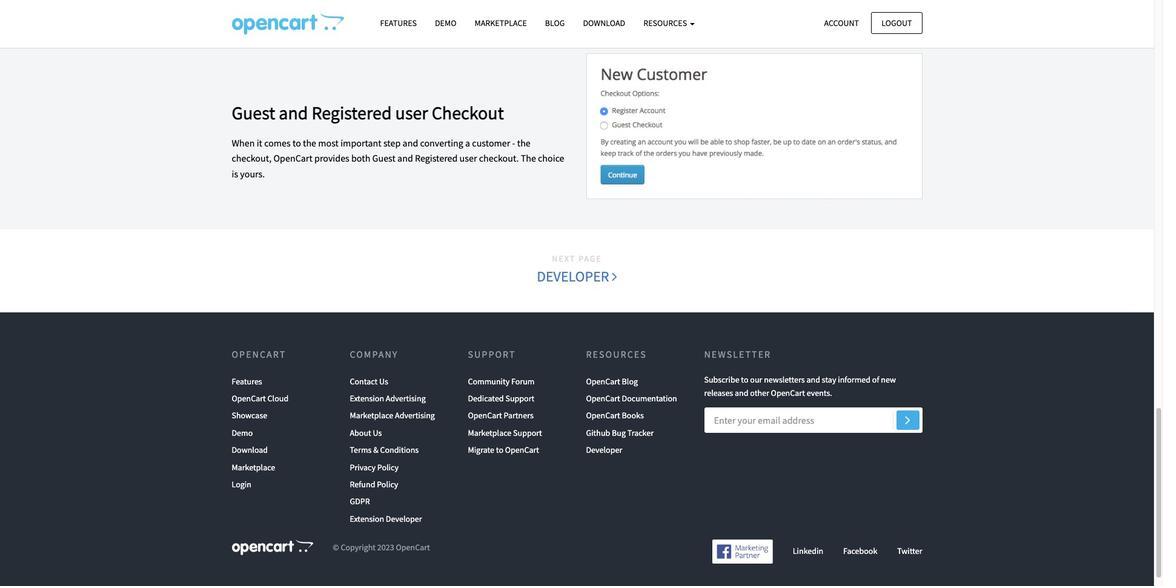 Task type: vqa. For each thing, say whether or not it's contained in the screenshot.
Support associated with Marketplace
yes



Task type: describe. For each thing, give the bounding box(es) containing it.
logout link
[[872, 12, 923, 34]]

informed
[[839, 374, 871, 385]]

Enter your email address text field
[[705, 408, 923, 433]]

policy for refund policy
[[377, 479, 399, 490]]

migrate
[[468, 445, 495, 456]]

most
[[318, 137, 339, 149]]

1 the from the left
[[303, 137, 316, 149]]

a
[[466, 137, 471, 149]]

developer for bottom developer link
[[587, 445, 623, 456]]

tracker
[[628, 428, 654, 439]]

contact
[[350, 376, 378, 387]]

opencart up opencart cloud
[[232, 349, 286, 361]]

twitter
[[898, 546, 923, 557]]

opencart partners
[[468, 411, 534, 422]]

opencart blog link
[[587, 373, 638, 390]]

support for marketplace
[[513, 428, 542, 439]]

blog link
[[536, 13, 574, 34]]

next page
[[552, 253, 602, 264]]

0 vertical spatial demo link
[[426, 13, 466, 34]]

terms & conditions
[[350, 445, 419, 456]]

advertising for marketplace advertising
[[395, 411, 435, 422]]

0 horizontal spatial guest
[[232, 101, 275, 124]]

privacy policy
[[350, 462, 399, 473]]

linkedin
[[793, 546, 824, 557]]

refund
[[350, 479, 375, 490]]

features link for demo
[[371, 13, 426, 34]]

choice
[[538, 152, 565, 165]]

marketplace advertising link
[[350, 408, 435, 425]]

page
[[579, 253, 602, 264]]

account link
[[814, 12, 870, 34]]

and down step
[[398, 152, 413, 165]]

dedicated support link
[[468, 390, 535, 408]]

0 vertical spatial support
[[468, 349, 516, 361]]

download for blog
[[583, 18, 626, 28]]

1 horizontal spatial angle right image
[[906, 413, 911, 427]]

us for about us
[[373, 428, 382, 439]]

extension advertising
[[350, 393, 426, 404]]

marketplace up migrate
[[468, 428, 512, 439]]

login
[[232, 479, 252, 490]]

privacy
[[350, 462, 376, 473]]

to for migrate to opencart
[[496, 445, 504, 456]]

subscribe to our newsletters and stay informed of new releases and other opencart events.
[[705, 374, 897, 399]]

features for demo
[[380, 18, 417, 28]]

about us link
[[350, 425, 382, 442]]

when
[[232, 137, 255, 149]]

-
[[513, 137, 516, 149]]

terms
[[350, 445, 372, 456]]

0 horizontal spatial blog
[[545, 18, 565, 28]]

cloud
[[268, 393, 289, 404]]

stay
[[823, 374, 837, 385]]

to inside when it comes to the most important step and converting a customer - the checkout, opencart provides both guest and registered user checkout. the choice is yours.
[[293, 137, 301, 149]]

forum
[[512, 376, 535, 387]]

marketplace up the about us
[[350, 411, 394, 422]]

about us
[[350, 428, 382, 439]]

opencart up opencart documentation
[[587, 376, 621, 387]]

provides
[[315, 152, 350, 165]]

extension advertising link
[[350, 390, 426, 408]]

refund policy link
[[350, 476, 399, 494]]

0 horizontal spatial marketplace link
[[232, 459, 275, 476]]

opencart up github
[[587, 411, 621, 422]]

github bug tracker
[[587, 428, 654, 439]]

1 vertical spatial blog
[[622, 376, 638, 387]]

when it comes to the most important step and converting a customer - the checkout, opencart provides both guest and registered user checkout. the choice is yours.
[[232, 137, 565, 180]]

is
[[232, 168, 238, 180]]

newsletter
[[705, 349, 772, 361]]

community
[[468, 376, 510, 387]]

step
[[384, 137, 401, 149]]

github bug tracker link
[[587, 425, 654, 442]]

customer
[[472, 137, 511, 149]]

extension developer
[[350, 514, 422, 525]]

important
[[341, 137, 382, 149]]

guest and registered user checkout
[[232, 101, 504, 124]]

opencart right 2023
[[396, 543, 430, 553]]

opencart cloud link
[[232, 390, 289, 408]]

migrate to opencart link
[[468, 442, 540, 459]]

comes
[[264, 137, 291, 149]]

terms & conditions link
[[350, 442, 419, 459]]

logout
[[882, 17, 913, 28]]

checkout.
[[479, 152, 519, 165]]

us for contact us
[[379, 376, 388, 387]]

opencart inside subscribe to our newsletters and stay informed of new releases and other opencart events.
[[771, 388, 806, 399]]

other
[[751, 388, 770, 399]]

0 vertical spatial user
[[396, 101, 428, 124]]

demo for the left demo link
[[232, 428, 253, 439]]

guest inside when it comes to the most important step and converting a customer - the checkout, opencart provides both guest and registered user checkout. the choice is yours.
[[373, 152, 396, 165]]

marketplace left the blog link
[[475, 18, 527, 28]]

dedicated support
[[468, 393, 535, 404]]

extension for extension advertising
[[350, 393, 384, 404]]

0 horizontal spatial demo link
[[232, 425, 253, 442]]

marketplace advertising
[[350, 411, 435, 422]]

0 vertical spatial registered
[[312, 101, 392, 124]]

bug
[[612, 428, 626, 439]]

books
[[622, 411, 644, 422]]

linkedin link
[[793, 546, 824, 557]]

community forum
[[468, 376, 535, 387]]

angle right image inside developer link
[[612, 269, 618, 284]]

resources inside resources link
[[644, 18, 689, 28]]

it
[[257, 137, 262, 149]]

opencart up showcase
[[232, 393, 266, 404]]

and left the other
[[735, 388, 749, 399]]

2 the from the left
[[518, 137, 531, 149]]

1 vertical spatial resources
[[587, 349, 647, 361]]

gdpr link
[[350, 494, 370, 511]]

opencart partners link
[[468, 408, 534, 425]]

opencart cloud
[[232, 393, 289, 404]]

twitter link
[[898, 546, 923, 557]]

privacy policy link
[[350, 459, 399, 476]]

github
[[587, 428, 611, 439]]

the
[[521, 152, 536, 165]]

0 vertical spatial developer link
[[537, 266, 618, 289]]

next
[[552, 253, 576, 264]]



Task type: locate. For each thing, give the bounding box(es) containing it.
1 vertical spatial features
[[232, 376, 262, 387]]

0 vertical spatial demo
[[435, 18, 457, 28]]

0 horizontal spatial features link
[[232, 373, 262, 390]]

1 horizontal spatial user
[[460, 152, 477, 165]]

1 horizontal spatial guest
[[373, 152, 396, 165]]

showcase link
[[232, 408, 267, 425]]

2 vertical spatial to
[[496, 445, 504, 456]]

2023
[[378, 543, 394, 553]]

1 vertical spatial us
[[373, 428, 382, 439]]

extension down gdpr link
[[350, 514, 384, 525]]

1 horizontal spatial demo link
[[426, 13, 466, 34]]

resources link
[[635, 13, 704, 34]]

subscribe
[[705, 374, 740, 385]]

new
[[882, 374, 897, 385]]

features link for opencart cloud
[[232, 373, 262, 390]]

support for dedicated
[[506, 393, 535, 404]]

0 horizontal spatial to
[[293, 137, 301, 149]]

opencart down marketplace support link
[[505, 445, 540, 456]]

0 vertical spatial policy
[[378, 462, 399, 473]]

policy
[[378, 462, 399, 473], [377, 479, 399, 490]]

0 horizontal spatial user
[[396, 101, 428, 124]]

1 horizontal spatial marketplace link
[[466, 13, 536, 34]]

our
[[751, 374, 763, 385]]

1 vertical spatial support
[[506, 393, 535, 404]]

demo
[[435, 18, 457, 28], [232, 428, 253, 439]]

1 horizontal spatial download
[[583, 18, 626, 28]]

advertising
[[386, 393, 426, 404], [395, 411, 435, 422]]

&
[[374, 445, 379, 456]]

0 vertical spatial extension
[[350, 393, 384, 404]]

1 vertical spatial advertising
[[395, 411, 435, 422]]

resources
[[644, 18, 689, 28], [587, 349, 647, 361]]

0 vertical spatial features link
[[371, 13, 426, 34]]

0 vertical spatial guest
[[232, 101, 275, 124]]

1 vertical spatial user
[[460, 152, 477, 165]]

1 vertical spatial developer link
[[587, 442, 623, 459]]

us
[[379, 376, 388, 387], [373, 428, 382, 439]]

policy down terms & conditions link
[[378, 462, 399, 473]]

1 horizontal spatial download link
[[574, 13, 635, 34]]

0 horizontal spatial download link
[[232, 442, 268, 459]]

1 vertical spatial guest
[[373, 152, 396, 165]]

0 vertical spatial resources
[[644, 18, 689, 28]]

newsletters
[[765, 374, 805, 385]]

2 vertical spatial support
[[513, 428, 542, 439]]

0 vertical spatial marketplace link
[[466, 13, 536, 34]]

extension for extension developer
[[350, 514, 384, 525]]

us inside 'link'
[[373, 428, 382, 439]]

to right comes
[[293, 137, 301, 149]]

1 vertical spatial download link
[[232, 442, 268, 459]]

0 horizontal spatial demo
[[232, 428, 253, 439]]

1 vertical spatial download
[[232, 445, 268, 456]]

user down a
[[460, 152, 477, 165]]

download link for demo
[[232, 442, 268, 459]]

opencart image
[[232, 540, 313, 556]]

0 vertical spatial developer
[[537, 268, 612, 286]]

© copyright 2023 opencart
[[333, 543, 430, 553]]

copyright
[[341, 543, 376, 553]]

download for demo
[[232, 445, 268, 456]]

developer
[[537, 268, 612, 286], [587, 445, 623, 456], [386, 514, 422, 525]]

registered inside when it comes to the most important step and converting a customer - the checkout, opencart provides both guest and registered user checkout. the choice is yours.
[[415, 152, 458, 165]]

guest up it
[[232, 101, 275, 124]]

1 vertical spatial demo link
[[232, 425, 253, 442]]

events.
[[807, 388, 833, 399]]

1 vertical spatial to
[[742, 374, 749, 385]]

opencart blog
[[587, 376, 638, 387]]

checkout,
[[232, 152, 272, 165]]

download right the blog link
[[583, 18, 626, 28]]

download link
[[574, 13, 635, 34], [232, 442, 268, 459]]

1 horizontal spatial blog
[[622, 376, 638, 387]]

facebook link
[[844, 546, 878, 557]]

support up the community at the left
[[468, 349, 516, 361]]

0 horizontal spatial download
[[232, 445, 268, 456]]

developer up 2023
[[386, 514, 422, 525]]

login link
[[232, 476, 252, 494]]

to down marketplace support link
[[496, 445, 504, 456]]

to inside subscribe to our newsletters and stay informed of new releases and other opencart events.
[[742, 374, 749, 385]]

account
[[825, 17, 860, 28]]

marketplace support
[[468, 428, 542, 439]]

gdpr
[[350, 497, 370, 508]]

1 policy from the top
[[378, 462, 399, 473]]

developer for the top developer link
[[537, 268, 612, 286]]

marketplace link
[[466, 13, 536, 34], [232, 459, 275, 476]]

and
[[279, 101, 308, 124], [403, 137, 418, 149], [398, 152, 413, 165], [807, 374, 821, 385], [735, 388, 749, 399]]

the left most
[[303, 137, 316, 149]]

demo for demo link to the top
[[435, 18, 457, 28]]

download down the showcase link on the left bottom of the page
[[232, 445, 268, 456]]

to for subscribe to our newsletters and stay informed of new releases and other opencart events.
[[742, 374, 749, 385]]

opencart down opencart blog link
[[587, 393, 621, 404]]

dedicated
[[468, 393, 504, 404]]

yours.
[[240, 168, 265, 180]]

partners
[[504, 411, 534, 422]]

advertising for extension advertising
[[386, 393, 426, 404]]

opencart down newsletters
[[771, 388, 806, 399]]

0 horizontal spatial the
[[303, 137, 316, 149]]

us up extension advertising
[[379, 376, 388, 387]]

policy down privacy policy link
[[377, 479, 399, 490]]

0 vertical spatial advertising
[[386, 393, 426, 404]]

1 vertical spatial features link
[[232, 373, 262, 390]]

opencart documentation link
[[587, 390, 678, 408]]

features for opencart cloud
[[232, 376, 262, 387]]

1 horizontal spatial registered
[[415, 152, 458, 165]]

1 extension from the top
[[350, 393, 384, 404]]

features
[[380, 18, 417, 28], [232, 376, 262, 387]]

to left our
[[742, 374, 749, 385]]

and up comes
[[279, 101, 308, 124]]

guest down step
[[373, 152, 396, 165]]

1 horizontal spatial features
[[380, 18, 417, 28]]

0 vertical spatial to
[[293, 137, 301, 149]]

us right about
[[373, 428, 382, 439]]

2 horizontal spatial to
[[742, 374, 749, 385]]

opencart books
[[587, 411, 644, 422]]

©
[[333, 543, 339, 553]]

the
[[303, 137, 316, 149], [518, 137, 531, 149]]

1 horizontal spatial the
[[518, 137, 531, 149]]

extension down contact us link at the bottom left
[[350, 393, 384, 404]]

0 horizontal spatial features
[[232, 376, 262, 387]]

releases
[[705, 388, 734, 399]]

converting
[[420, 137, 464, 149]]

support up partners
[[506, 393, 535, 404]]

policy for privacy policy
[[378, 462, 399, 473]]

facebook
[[844, 546, 878, 557]]

download
[[583, 18, 626, 28], [232, 445, 268, 456]]

opencart
[[274, 152, 313, 165], [232, 349, 286, 361], [587, 376, 621, 387], [771, 388, 806, 399], [232, 393, 266, 404], [587, 393, 621, 404], [468, 411, 502, 422], [587, 411, 621, 422], [505, 445, 540, 456], [396, 543, 430, 553]]

user inside when it comes to the most important step and converting a customer - the checkout, opencart provides both guest and registered user checkout. the choice is yours.
[[460, 152, 477, 165]]

1 vertical spatial marketplace link
[[232, 459, 275, 476]]

guest and registered user checkout image
[[587, 53, 923, 199]]

0 vertical spatial us
[[379, 376, 388, 387]]

both
[[352, 152, 371, 165]]

0 vertical spatial angle right image
[[612, 269, 618, 284]]

registered down converting
[[415, 152, 458, 165]]

of
[[873, 374, 880, 385]]

2 policy from the top
[[377, 479, 399, 490]]

checkout
[[432, 101, 504, 124]]

marketplace support link
[[468, 425, 542, 442]]

the right -
[[518, 137, 531, 149]]

about
[[350, 428, 371, 439]]

blog
[[545, 18, 565, 28], [622, 376, 638, 387]]

1 vertical spatial developer
[[587, 445, 623, 456]]

0 horizontal spatial angle right image
[[612, 269, 618, 284]]

1 vertical spatial demo
[[232, 428, 253, 439]]

download link for blog
[[574, 13, 635, 34]]

advertising up marketplace advertising
[[386, 393, 426, 404]]

community forum link
[[468, 373, 535, 390]]

0 horizontal spatial registered
[[312, 101, 392, 124]]

opencart books link
[[587, 408, 644, 425]]

conditions
[[380, 445, 419, 456]]

developer down next page in the top of the page
[[537, 268, 612, 286]]

and up events.
[[807, 374, 821, 385]]

opencart inside when it comes to the most important step and converting a customer - the checkout, opencart provides both guest and registered user checkout. the choice is yours.
[[274, 152, 313, 165]]

1 vertical spatial extension
[[350, 514, 384, 525]]

1 vertical spatial angle right image
[[906, 413, 911, 427]]

extension
[[350, 393, 384, 404], [350, 514, 384, 525]]

1 horizontal spatial demo
[[435, 18, 457, 28]]

0 vertical spatial blog
[[545, 18, 565, 28]]

1 vertical spatial registered
[[415, 152, 458, 165]]

contact us link
[[350, 373, 388, 390]]

0 vertical spatial features
[[380, 18, 417, 28]]

opencart down dedicated at left
[[468, 411, 502, 422]]

0 vertical spatial download
[[583, 18, 626, 28]]

1 horizontal spatial to
[[496, 445, 504, 456]]

guest
[[232, 101, 275, 124], [373, 152, 396, 165]]

extension developer link
[[350, 511, 422, 528]]

2 vertical spatial developer
[[386, 514, 422, 525]]

angle right image
[[612, 269, 618, 284], [906, 413, 911, 427]]

refund policy
[[350, 479, 399, 490]]

features link
[[371, 13, 426, 34], [232, 373, 262, 390]]

and right step
[[403, 137, 418, 149]]

opencart down comes
[[274, 152, 313, 165]]

showcase
[[232, 411, 267, 422]]

1 vertical spatial policy
[[377, 479, 399, 490]]

2 extension from the top
[[350, 514, 384, 525]]

user up step
[[396, 101, 428, 124]]

0 vertical spatial download link
[[574, 13, 635, 34]]

marketplace up login
[[232, 462, 275, 473]]

opencart - features image
[[232, 13, 344, 35]]

support down partners
[[513, 428, 542, 439]]

developer down github
[[587, 445, 623, 456]]

registered up 'important'
[[312, 101, 392, 124]]

migrate to opencart
[[468, 445, 540, 456]]

marketplace
[[475, 18, 527, 28], [350, 411, 394, 422], [468, 428, 512, 439], [232, 462, 275, 473]]

contact us
[[350, 376, 388, 387]]

facebook marketing partner image
[[713, 540, 773, 565]]

company
[[350, 349, 398, 361]]

opencart documentation
[[587, 393, 678, 404]]

developer link down next page in the top of the page
[[537, 266, 618, 289]]

opencart inside "link"
[[468, 411, 502, 422]]

1 horizontal spatial features link
[[371, 13, 426, 34]]

developer link down github
[[587, 442, 623, 459]]

advertising down extension advertising link
[[395, 411, 435, 422]]



